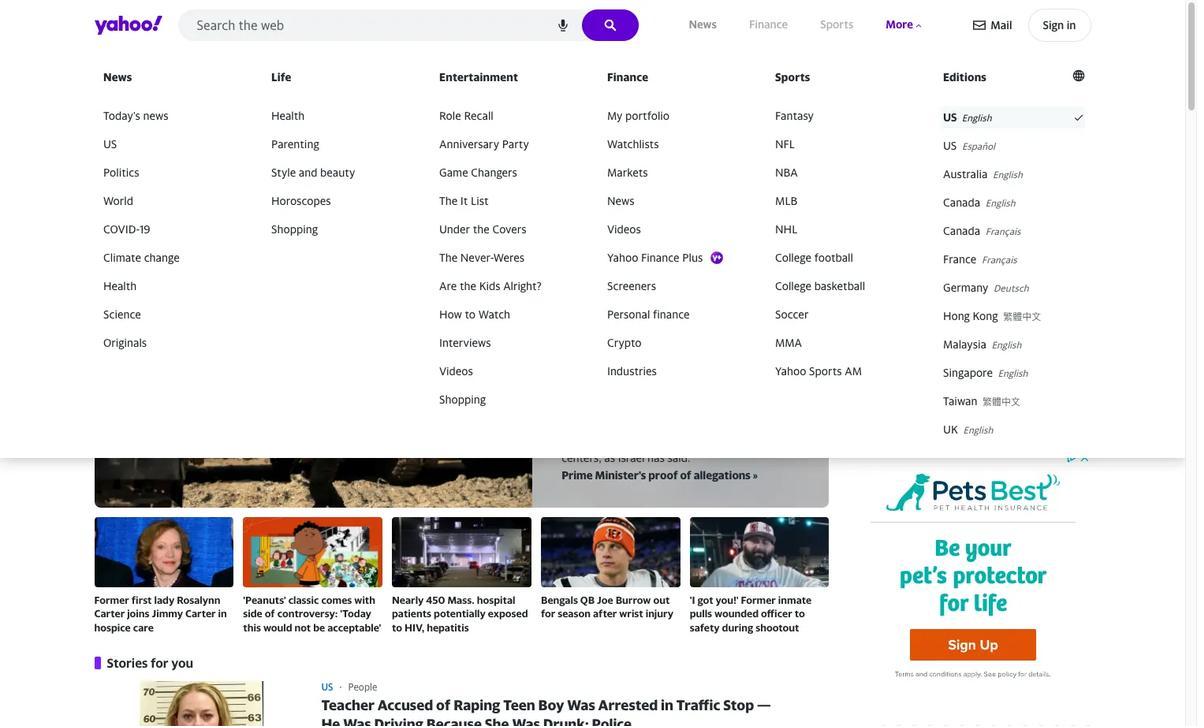 Task type: describe. For each thing, give the bounding box(es) containing it.
science link
[[100, 304, 243, 326]]

not inside the controlled visit will not settle the question of whether hamas has been using shifa hospital to hide weapons and command centers, as israel has said. prime minister's proof of allegations »
[[680, 404, 697, 417]]

english for australia
[[993, 169, 1023, 181]]

hospital inside the controlled visit will not settle the question of whether hamas has been using shifa hospital to hide weapons and command centers, as israel has said. prime minister's proof of allegations »
[[562, 435, 604, 448]]

screeners link
[[604, 275, 747, 297]]

the for the never-weres
[[439, 251, 458, 264]]

1 vertical spatial finance link
[[604, 68, 747, 91]]

of inside teacher accused of raping teen boy was arrested in traffic stop — he was driving because she was drunk: police
[[436, 698, 451, 714]]

wallets for men link
[[870, 372, 952, 385]]

0 vertical spatial finance link
[[746, 15, 791, 35]]

during
[[722, 621, 753, 634]]

never-
[[460, 251, 494, 264]]

finance
[[653, 308, 690, 321]]

stop
[[723, 698, 754, 714]]

she
[[485, 716, 509, 726]]

changers
[[471, 166, 517, 179]]

1 carter from the left
[[94, 608, 125, 620]]

health for rightmost the health link
[[271, 109, 305, 122]]

vegas
[[1005, 353, 1031, 365]]

how
[[439, 308, 462, 321]]

the controlled visit will not settle the question of whether hamas has been using shifa hospital to hide weapons and command centers, as israel has said. prime minister's proof of allegations »
[[562, 404, 794, 482]]

change
[[144, 251, 180, 264]]

of left whether
[[562, 419, 572, 433]]

got
[[698, 594, 713, 607]]

繁體中文 inside taiwan 繁體中文
[[983, 396, 1021, 408]]

purple
[[989, 391, 1018, 403]]

0 vertical spatial finance
[[749, 18, 788, 31]]

former inside former first lady rosalynn carter joins jimmy carter in hospice care
[[94, 594, 129, 607]]

beauty
[[320, 166, 355, 179]]

controlled
[[583, 404, 634, 417]]

gaza
[[587, 374, 634, 398]]

football
[[815, 251, 853, 264]]

through
[[668, 347, 748, 371]]

covid-19 link
[[100, 218, 243, 241]]

accused
[[378, 698, 433, 714]]

police
[[592, 716, 632, 726]]

nfl
[[775, 137, 795, 151]]

uk
[[943, 423, 958, 436]]

the for under
[[473, 222, 490, 236]]

1 vertical spatial news link
[[100, 68, 243, 91]]

of down the said.
[[680, 469, 692, 482]]

canada inside 'wallets for men canada goose'
[[883, 391, 916, 403]]

classic
[[288, 594, 319, 607]]

yahoo finance plus
[[607, 251, 703, 264]]

cards
[[929, 334, 952, 346]]

climate
[[103, 251, 141, 264]]

us link
[[100, 133, 243, 155]]

parenting
[[271, 137, 319, 151]]

to right how
[[465, 308, 476, 321]]

he
[[321, 716, 340, 726]]

english for uk
[[963, 424, 993, 436]]

anniversary
[[439, 137, 499, 151]]

former first lady rosalynn carter joins jimmy carter in hospice care
[[94, 594, 227, 634]]

the for the it list
[[439, 194, 458, 207]]

men
[[933, 372, 952, 384]]

'today
[[340, 608, 371, 620]]

editions
[[943, 70, 987, 84]]

rosalynn
[[177, 594, 220, 607]]

0 vertical spatial news link
[[686, 15, 720, 35]]

potentially
[[434, 608, 486, 620]]

gifts
[[1010, 311, 1035, 324]]

1 horizontal spatial health link
[[268, 105, 411, 127]]

how to watch link
[[436, 304, 579, 326]]

nearly 450 mass. hospital patients potentially exposed to hiv, hepatitis
[[392, 594, 528, 634]]

bengals qb joe burrow out for season after wrist injury
[[541, 594, 674, 620]]

anniversary party link
[[436, 133, 579, 155]]

nfl link
[[772, 133, 915, 155]]

germany deutsch
[[943, 281, 1029, 294]]

hospital inside israeli military escorts journalists through visit to gaza hospital
[[639, 374, 720, 398]]

7.
[[976, 353, 983, 365]]

us for us · people
[[321, 681, 333, 693]]

news
[[143, 109, 168, 122]]

raping
[[454, 698, 500, 714]]

are the kids alright?
[[439, 279, 542, 293]]

in for former first lady rosalynn carter joins jimmy carter in hospice care
[[218, 608, 227, 620]]

covers
[[493, 222, 527, 236]]

the inside the controlled visit will not settle the question of whether hamas has been using shifa hospital to hide weapons and command centers, as israel has said. prime minister's proof of allegations »
[[731, 404, 747, 417]]

uk english
[[943, 423, 993, 436]]

mail link
[[974, 11, 1012, 39]]

mail
[[991, 18, 1012, 32]]

—
[[757, 698, 771, 714]]

1 vertical spatial advertisement region
[[855, 451, 1091, 726]]

0 horizontal spatial videos
[[439, 364, 473, 378]]

1 vertical spatial sports link
[[772, 68, 915, 91]]

2 vertical spatial finance
[[641, 251, 680, 264]]

2 horizontal spatial was
[[567, 698, 595, 714]]

1 horizontal spatial was
[[512, 716, 540, 726]]

us for us
[[103, 137, 117, 151]]

canada for canada français
[[943, 224, 981, 237]]

english for canada
[[986, 197, 1016, 209]]

interviews link
[[436, 332, 579, 354]]

basketball
[[815, 279, 865, 293]]

wallets
[[883, 372, 915, 384]]

alright?
[[503, 279, 542, 293]]

nhl link
[[772, 218, 915, 241]]

0 horizontal spatial was
[[343, 716, 371, 726]]

prime
[[562, 469, 593, 482]]

whether
[[575, 419, 617, 433]]

driving
[[374, 716, 423, 726]]

and inside the style and beauty "link"
[[299, 166, 317, 179]]

cruise
[[989, 372, 1017, 384]]

role recall
[[439, 109, 494, 122]]

out
[[653, 594, 670, 607]]

0 horizontal spatial videos link
[[436, 360, 579, 383]]

joins
[[127, 608, 150, 620]]

english for malaysia
[[992, 339, 1022, 351]]

the for are
[[460, 279, 476, 293]]

1 horizontal spatial shopping link
[[436, 389, 579, 411]]

christmas cards link
[[870, 334, 952, 347]]

9.
[[976, 391, 984, 403]]

0 vertical spatial sports
[[820, 18, 854, 31]]

college for college basketball
[[775, 279, 812, 293]]

former first lady rosalynn carter joins jimmy carter in hospice care link
[[94, 517, 234, 635]]

stories
[[107, 655, 148, 671]]

1 vertical spatial news
[[103, 70, 132, 84]]

'i got you!' former inmate pulls wounded officer to safety during shootout link
[[690, 517, 829, 635]]

health for the health link to the bottom
[[103, 279, 137, 293]]

game changers link
[[436, 162, 579, 184]]

hiv,
[[405, 621, 425, 634]]

patients
[[392, 608, 432, 620]]

with
[[354, 594, 375, 607]]

covid-19
[[103, 222, 150, 236]]

holiday
[[968, 311, 1008, 324]]

to inside israeli military escorts journalists through visit to gaza hospital
[[562, 374, 583, 398]]

goose
[[918, 391, 946, 403]]

under
[[439, 222, 470, 236]]

english for us
[[962, 112, 992, 124]]

more
[[886, 18, 913, 31]]

nearly 450 mass. hospital patients potentially exposed to hiv, hepatitis link
[[392, 517, 532, 635]]

my portfolio
[[607, 109, 670, 122]]

today's
[[103, 109, 140, 122]]

australia
[[943, 167, 988, 181]]

this
[[243, 621, 261, 634]]



Task type: locate. For each thing, give the bounding box(es) containing it.
canada for canada english
[[943, 196, 981, 209]]

settle
[[700, 404, 728, 417]]

0 vertical spatial shopping link
[[268, 218, 411, 241]]

1 horizontal spatial health
[[271, 109, 305, 122]]

shopping for left shopping "link"
[[271, 222, 318, 236]]

2 horizontal spatial for
[[917, 372, 931, 384]]

english inside us english
[[962, 112, 992, 124]]

us up politics
[[103, 137, 117, 151]]

the up whether
[[562, 404, 580, 417]]

toolbar
[[974, 9, 1091, 42]]

français up germany deutsch
[[982, 254, 1017, 266]]

bengals
[[541, 594, 578, 607]]

1 vertical spatial français
[[982, 254, 1017, 266]]

shopping link down interviews link
[[436, 389, 579, 411]]

college up soccer
[[775, 279, 812, 293]]

0 vertical spatial health
[[271, 109, 305, 122]]

0 vertical spatial advertisement region
[[210, 66, 975, 263]]

the up are
[[439, 251, 458, 264]]

germany
[[943, 281, 989, 294]]

1 vertical spatial the
[[460, 279, 476, 293]]

None search field
[[178, 9, 638, 46]]

1 vertical spatial has
[[648, 451, 665, 464]]

people
[[348, 681, 377, 693]]

1 horizontal spatial and
[[691, 435, 710, 448]]

for for you
[[151, 655, 168, 671]]

1 horizontal spatial videos
[[607, 222, 641, 236]]

sports link left more
[[817, 15, 857, 35]]

2 vertical spatial canada
[[883, 391, 916, 403]]

christmas
[[882, 334, 926, 346]]

mattress
[[1020, 391, 1059, 403]]

1 college from the top
[[775, 251, 812, 264]]

0 vertical spatial hospital
[[639, 374, 720, 398]]

hospital up will at the right
[[639, 374, 720, 398]]

as
[[604, 451, 615, 464]]

0 vertical spatial not
[[680, 404, 697, 417]]

0 vertical spatial health link
[[268, 105, 411, 127]]

taiwan 繁體中文
[[943, 394, 1021, 408]]

to inside 'i got you!' former inmate pulls wounded officer to safety during shootout
[[795, 608, 805, 620]]

canada up france on the right top of page
[[943, 224, 981, 237]]

1 vertical spatial and
[[691, 435, 710, 448]]

0 vertical spatial shopping
[[271, 222, 318, 236]]

hospital up the centers,
[[562, 435, 604, 448]]

0 horizontal spatial not
[[295, 621, 311, 634]]

of inside ''peanuts' classic comes with side of controversy: 'today this would not be acceptable''
[[265, 608, 275, 620]]

us up the us español
[[943, 110, 957, 124]]

israeli military escorts journalists through visit to gaza hospital main content
[[94, 295, 839, 726]]

1 horizontal spatial for
[[541, 608, 555, 620]]

industries link
[[604, 360, 747, 383]]

the it list
[[439, 194, 489, 207]]

taiwan
[[943, 394, 978, 408]]

0 horizontal spatial visit
[[637, 404, 658, 417]]

role
[[439, 109, 461, 122]]

was down teen
[[512, 716, 540, 726]]

in for teacher accused of raping teen boy was arrested in traffic stop — he was driving because she was drunk: police
[[661, 698, 674, 714]]

college football
[[775, 251, 853, 264]]

israeli military escorts journalists through visit to gaza hospital
[[562, 320, 794, 398]]

not
[[680, 404, 697, 417], [295, 621, 311, 634]]

hide
[[620, 435, 642, 448]]

français for canada
[[986, 226, 1021, 237]]

2 vertical spatial sports
[[809, 364, 842, 378]]

mma
[[775, 336, 802, 349]]

of down 'peanuts'
[[265, 608, 275, 620]]

deals
[[1019, 372, 1042, 384]]

english right uk
[[963, 424, 993, 436]]

and right style
[[299, 166, 317, 179]]

nba
[[775, 166, 798, 179]]

health link down climate change link
[[100, 275, 243, 297]]

0 horizontal spatial in
[[218, 608, 227, 620]]

english up vegas
[[992, 339, 1022, 351]]

繁體中文 up the 'bamboo'
[[1003, 311, 1041, 323]]

bamboo
[[989, 334, 1026, 346]]

1 vertical spatial visit
[[637, 404, 658, 417]]

0 vertical spatial videos
[[607, 222, 641, 236]]

english up español
[[962, 112, 992, 124]]

visit inside the controlled visit will not settle the question of whether hamas has been using shifa hospital to hide weapons and command centers, as israel has said. prime minister's proof of allegations »
[[637, 404, 658, 417]]

0 horizontal spatial health link
[[100, 275, 243, 297]]

'peanuts'
[[243, 594, 286, 607]]

videos
[[607, 222, 641, 236], [439, 364, 473, 378]]

1 vertical spatial health
[[103, 279, 137, 293]]

0 horizontal spatial carter
[[94, 608, 125, 620]]

mlb link
[[772, 190, 915, 212]]

yahoo for yahoo sports am
[[775, 364, 806, 378]]

proof
[[649, 469, 678, 482]]

6. bamboo sheets 7. las vegas hotels 8. cruise deals 9. purple mattress
[[976, 334, 1060, 403]]

1 vertical spatial college
[[775, 279, 812, 293]]

2 horizontal spatial news
[[689, 18, 717, 31]]

inmate
[[778, 594, 812, 607]]

1 vertical spatial health link
[[100, 275, 243, 297]]

shopping for shopping "link" to the right
[[439, 393, 486, 406]]

to left hiv,
[[392, 621, 402, 634]]

1 vertical spatial 繁體中文
[[983, 396, 1021, 408]]

for left men
[[917, 372, 931, 384]]

military
[[625, 320, 702, 345]]

1 vertical spatial shopping
[[439, 393, 486, 406]]

my
[[607, 109, 623, 122]]

français up the france français
[[986, 226, 1021, 237]]

former up hospice
[[94, 594, 129, 607]]

health up science
[[103, 279, 137, 293]]

nearly
[[392, 594, 424, 607]]

been
[[677, 419, 701, 433]]

the right under
[[473, 222, 490, 236]]

crypto
[[607, 336, 642, 349]]

in down rosalynn on the left bottom of the page
[[218, 608, 227, 620]]

visit down escorts
[[752, 347, 794, 371]]

0 horizontal spatial former
[[94, 594, 129, 607]]

français inside canada français
[[986, 226, 1021, 237]]

the never-weres
[[439, 251, 525, 264]]

1 vertical spatial videos
[[439, 364, 473, 378]]

2 vertical spatial the
[[562, 404, 580, 417]]

us for us español
[[943, 139, 957, 152]]

controversy:
[[277, 608, 338, 620]]

0 horizontal spatial for
[[151, 655, 168, 671]]

care
[[133, 621, 154, 634]]

former inside 'i got you!' former inmate pulls wounded officer to safety during shootout
[[741, 594, 776, 607]]

for left you at the left bottom of page
[[151, 655, 168, 671]]

français
[[986, 226, 1021, 237], [982, 254, 1017, 266]]

0 vertical spatial and
[[299, 166, 317, 179]]

my portfolio link
[[604, 105, 747, 127]]

1 vertical spatial finance
[[607, 70, 649, 84]]

0 horizontal spatial news
[[103, 70, 132, 84]]

covid-
[[103, 222, 140, 236]]

english inside uk english
[[963, 424, 993, 436]]

in inside "link"
[[1067, 18, 1076, 32]]

us inside israeli military escorts journalists through visit to gaza hospital main content
[[321, 681, 333, 693]]

1 vertical spatial canada
[[943, 224, 981, 237]]

the inside the controlled visit will not settle the question of whether hamas has been using shifa hospital to hide weapons and command centers, as israel has said. prime minister's proof of allegations »
[[562, 404, 580, 417]]

0 horizontal spatial shopping link
[[268, 218, 411, 241]]

english up "canada english" at top
[[993, 169, 1023, 181]]

1 vertical spatial in
[[218, 608, 227, 620]]

0 horizontal spatial health
[[103, 279, 137, 293]]

1 vertical spatial sports
[[775, 70, 810, 84]]

canada français
[[943, 224, 1021, 237]]

2 former from the left
[[741, 594, 776, 607]]

life
[[271, 70, 292, 84]]

toolbar containing mail
[[974, 9, 1091, 42]]

0 vertical spatial for
[[917, 372, 931, 384]]

visit inside israeli military escorts journalists through visit to gaza hospital
[[752, 347, 794, 371]]

to up as
[[607, 435, 617, 448]]

the left it
[[439, 194, 458, 207]]

2 vertical spatial for
[[151, 655, 168, 671]]

1 vertical spatial the
[[439, 251, 458, 264]]

in right sign in the top of the page
[[1067, 18, 1076, 32]]

for for men
[[917, 372, 931, 384]]

0 vertical spatial college
[[775, 251, 812, 264]]

shopping down horoscopes
[[271, 222, 318, 236]]

0 vertical spatial 繁體中文
[[1003, 311, 1041, 323]]

politics link
[[100, 162, 243, 184]]

to down inmate
[[795, 608, 805, 620]]

hospital
[[477, 594, 515, 607]]

list
[[471, 194, 489, 207]]

english inside australia english
[[993, 169, 1023, 181]]

8.
[[976, 372, 984, 384]]

france français
[[943, 252, 1017, 266]]

'i got you!' former inmate pulls wounded officer to safety during shootout
[[690, 594, 812, 634]]

sports link up fantasy link
[[772, 68, 915, 91]]

shopping down 'interviews'
[[439, 393, 486, 406]]

yahoo for yahoo finance plus
[[607, 251, 638, 264]]

2 vertical spatial in
[[661, 698, 674, 714]]

today's news
[[103, 109, 168, 122]]

1 horizontal spatial hospital
[[639, 374, 720, 398]]

videos link up yahoo finance plus link
[[604, 218, 747, 241]]

israeli
[[562, 320, 621, 345]]

2 college from the top
[[775, 279, 812, 293]]

interviews
[[439, 336, 491, 349]]

english up canada français
[[986, 197, 1016, 209]]

france
[[943, 252, 977, 266]]

mlb
[[775, 194, 798, 207]]

search image
[[604, 19, 616, 32]]

of up because
[[436, 698, 451, 714]]

and inside the controlled visit will not settle the question of whether hamas has been using shifa hospital to hide weapons and command centers, as israel has said. prime minister's proof of allegations »
[[691, 435, 710, 448]]

yahoo sports am link
[[772, 360, 915, 383]]

videos down 'interviews'
[[439, 364, 473, 378]]

because
[[427, 716, 482, 726]]

for inside 'wallets for men canada goose'
[[917, 372, 931, 384]]

after
[[593, 608, 617, 620]]

in inside former first lady rosalynn carter joins jimmy carter in hospice care
[[218, 608, 227, 620]]

was down teacher
[[343, 716, 371, 726]]

0 vertical spatial canada
[[943, 196, 981, 209]]

originals link
[[100, 332, 243, 354]]

0 horizontal spatial and
[[299, 166, 317, 179]]

0 vertical spatial the
[[473, 222, 490, 236]]

2 carter from the left
[[185, 608, 216, 620]]

shopping link down horoscopes link
[[268, 218, 411, 241]]

1 horizontal spatial videos link
[[604, 218, 747, 241]]

english down vegas
[[998, 367, 1028, 379]]

0 vertical spatial sports link
[[817, 15, 857, 35]]

to inside nearly 450 mass. hospital patients potentially exposed to hiv, hepatitis
[[392, 621, 402, 634]]

game
[[439, 166, 468, 179]]

sign in
[[1043, 18, 1076, 32]]

for down bengals
[[541, 608, 555, 620]]

yahoo up screeners
[[607, 251, 638, 264]]

arrested
[[598, 698, 658, 714]]

health link
[[268, 105, 411, 127], [100, 275, 243, 297]]

0 vertical spatial yahoo
[[607, 251, 638, 264]]

originals
[[103, 336, 147, 349]]

how to watch
[[439, 308, 510, 321]]

personal finance
[[607, 308, 690, 321]]

0 vertical spatial has
[[657, 419, 674, 433]]

and down the been
[[691, 435, 710, 448]]

0 vertical spatial videos link
[[604, 218, 747, 241]]

horoscopes
[[271, 194, 331, 207]]

videos link down interviews link
[[436, 360, 579, 383]]

hotels
[[1033, 353, 1060, 365]]

canada down wallets
[[883, 391, 916, 403]]

1 horizontal spatial in
[[661, 698, 674, 714]]

1 former from the left
[[94, 594, 129, 607]]

teacher accused of raping teen boy was arrested in traffic stop — he was driving because she was drunk: police link
[[94, 681, 829, 726]]

Search query text field
[[178, 9, 638, 41]]

soccer link
[[772, 304, 915, 326]]

carter down rosalynn on the left bottom of the page
[[185, 608, 216, 620]]

0 vertical spatial the
[[439, 194, 458, 207]]

former up officer
[[741, 594, 776, 607]]

minister's
[[595, 469, 646, 482]]

sports left more
[[820, 18, 854, 31]]

malaysia
[[943, 338, 987, 351]]

us for us english
[[943, 110, 957, 124]]

1 horizontal spatial carter
[[185, 608, 216, 620]]

world link
[[100, 190, 243, 212]]

college basketball link
[[772, 275, 915, 297]]

the right are
[[460, 279, 476, 293]]

more button
[[883, 15, 926, 35]]

safety
[[690, 621, 720, 634]]

not up the been
[[680, 404, 697, 417]]

health link up parenting link
[[268, 105, 411, 127]]

1 vertical spatial videos link
[[436, 360, 579, 383]]

to left gaza
[[562, 374, 583, 398]]

shootout
[[756, 621, 799, 634]]

the it list link
[[436, 190, 579, 212]]

entertainment link
[[436, 68, 579, 91]]

0 horizontal spatial hospital
[[562, 435, 604, 448]]

繁體中文 inside hong kong 繁體中文
[[1003, 311, 1041, 323]]

1 vertical spatial for
[[541, 608, 555, 620]]

visit up hamas
[[637, 404, 658, 417]]

english for singapore
[[998, 367, 1028, 379]]

officer
[[761, 608, 792, 620]]

'i
[[690, 594, 695, 607]]

today's news link
[[100, 105, 243, 127]]

carter up hospice
[[94, 608, 125, 620]]

was up drunk:
[[567, 698, 595, 714]]

canada down the australia
[[943, 196, 981, 209]]

1 horizontal spatial shopping
[[439, 393, 486, 406]]

sports
[[820, 18, 854, 31], [775, 70, 810, 84], [809, 364, 842, 378]]

1 vertical spatial yahoo
[[775, 364, 806, 378]]

1 horizontal spatial not
[[680, 404, 697, 417]]

2 horizontal spatial in
[[1067, 18, 1076, 32]]

in
[[1067, 18, 1076, 32], [218, 608, 227, 620], [661, 698, 674, 714]]

yahoo down the mma
[[775, 364, 806, 378]]

français inside the france français
[[982, 254, 1017, 266]]

1 horizontal spatial news
[[607, 194, 635, 207]]

français for france
[[982, 254, 1017, 266]]

english inside malaysia english
[[992, 339, 1022, 351]]

the inside "link"
[[473, 222, 490, 236]]

2 vertical spatial the
[[731, 404, 747, 417]]

not inside ''peanuts' classic comes with side of controversy: 'today this would not be acceptable''
[[295, 621, 311, 634]]

sports left am
[[809, 364, 842, 378]]

for inside the bengals qb joe burrow out for season after wrist injury
[[541, 608, 555, 620]]

0 horizontal spatial shopping
[[271, 222, 318, 236]]

1 vertical spatial shopping link
[[436, 389, 579, 411]]

college for college football
[[775, 251, 812, 264]]

health up parenting
[[271, 109, 305, 122]]

in inside teacher accused of raping teen boy was arrested in traffic stop — he was driving because she was drunk: police
[[661, 698, 674, 714]]

the up shifa
[[731, 404, 747, 417]]

to inside the controlled visit will not settle the question of whether hamas has been using shifa hospital to hide weapons and command centers, as israel has said. prime minister's proof of allegations »
[[607, 435, 617, 448]]

fantasy link
[[772, 105, 915, 127]]

繁體中文 down cruise at the right of the page
[[983, 396, 1021, 408]]

1 vertical spatial hospital
[[562, 435, 604, 448]]

it
[[460, 194, 468, 207]]

college down nhl
[[775, 251, 812, 264]]

english inside singapore english
[[998, 367, 1028, 379]]

0 vertical spatial visit
[[752, 347, 794, 371]]

0 horizontal spatial yahoo
[[607, 251, 638, 264]]

1 horizontal spatial visit
[[752, 347, 794, 371]]

1 vertical spatial not
[[295, 621, 311, 634]]

has up weapons
[[657, 419, 674, 433]]

english inside "canada english"
[[986, 197, 1016, 209]]

advertisement region
[[210, 66, 975, 263], [855, 451, 1091, 726]]

us left "·" at bottom left
[[321, 681, 333, 693]]

in left traffic
[[661, 698, 674, 714]]

has down weapons
[[648, 451, 665, 464]]

not down controversy:
[[295, 621, 311, 634]]

0 vertical spatial français
[[986, 226, 1021, 237]]

sports up fantasy
[[775, 70, 810, 84]]

2 vertical spatial news
[[607, 194, 635, 207]]

horoscopes link
[[268, 190, 411, 212]]

0 vertical spatial in
[[1067, 18, 1076, 32]]

1 horizontal spatial yahoo
[[775, 364, 806, 378]]

college basketball
[[775, 279, 865, 293]]

canada goose link
[[870, 391, 946, 404]]

videos up the yahoo finance plus
[[607, 222, 641, 236]]

0 vertical spatial news
[[689, 18, 717, 31]]

mass.
[[448, 594, 475, 607]]

us left español
[[943, 139, 957, 152]]

2 vertical spatial news link
[[604, 190, 747, 212]]

1 horizontal spatial former
[[741, 594, 776, 607]]



Task type: vqa. For each thing, say whether or not it's contained in the screenshot.
Markets
yes



